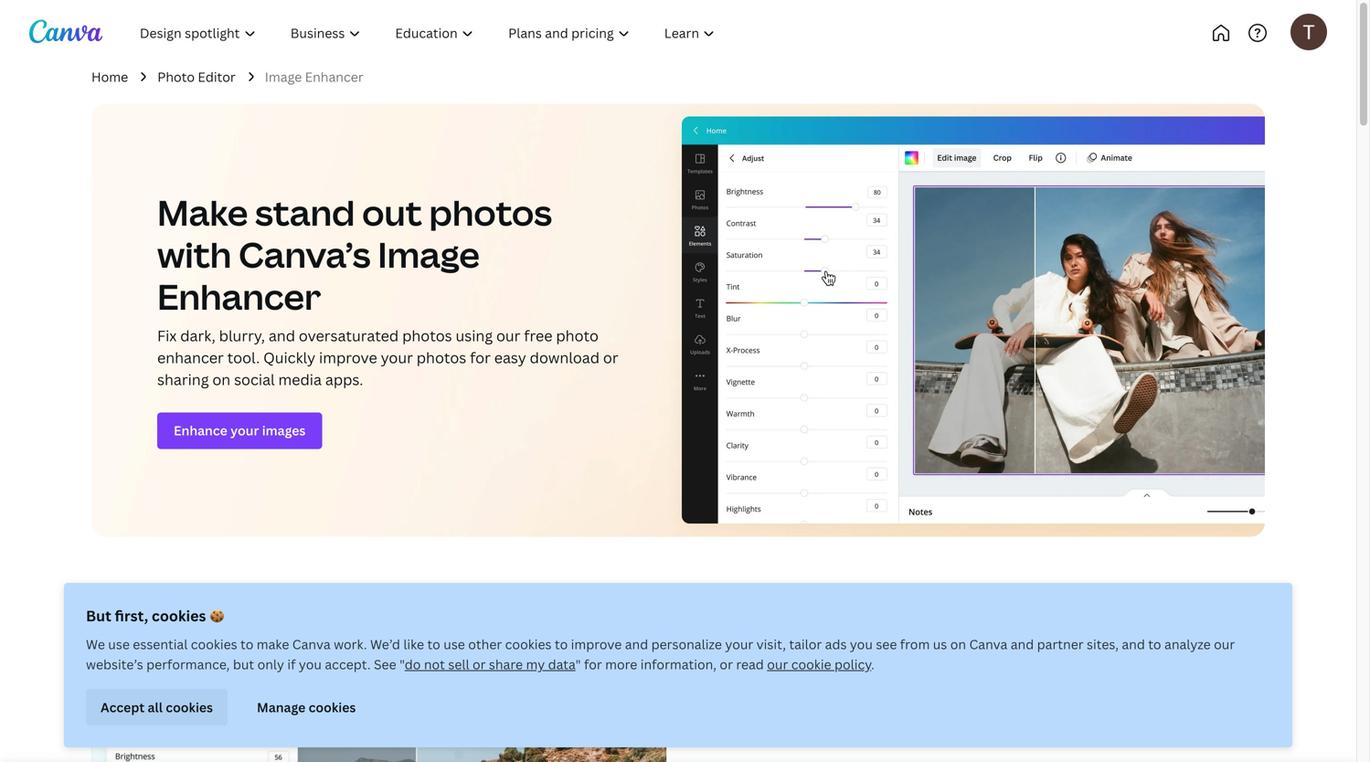 Task type: locate. For each thing, give the bounding box(es) containing it.
we use essential cookies to make canva work. we'd like to use other cookies to improve and personalize your visit, tailor ads you see from us on canva and partner sites, and to analyze our website's performance, but only if you accept. see "
[[86, 636, 1235, 673]]

0 horizontal spatial for
[[470, 348, 491, 367]]

image enhancer
[[265, 68, 364, 85]]

sell
[[448, 656, 469, 673]]

home link
[[91, 67, 128, 87]]

2 " from the left
[[576, 656, 581, 673]]

cookies down accept.
[[309, 699, 356, 716]]

0 horizontal spatial our
[[496, 326, 521, 345]]

1 horizontal spatial your
[[725, 636, 753, 653]]

for
[[470, 348, 491, 367], [584, 656, 602, 673]]

1 horizontal spatial on
[[950, 636, 966, 653]]

improve inside we use essential cookies to make canva work. we'd like to use other cookies to improve and personalize your visit, tailor ads you see from us on canva and partner sites, and to analyze our website's performance, but only if you accept. see "
[[571, 636, 622, 653]]

and
[[269, 326, 295, 345], [625, 636, 648, 653], [1011, 636, 1034, 653], [1122, 636, 1145, 653]]

our inside we use essential cookies to make canva work. we'd like to use other cookies to improve and personalize your visit, tailor ads you see from us on canva and partner sites, and to analyze our website's performance, but only if you accept. see "
[[1214, 636, 1235, 653]]

improve
[[319, 348, 377, 367], [571, 636, 622, 653]]

our up the "easy" in the top of the page
[[496, 326, 521, 345]]

0 vertical spatial your
[[381, 348, 413, 367]]

1 use from the left
[[108, 636, 130, 653]]

or right sell
[[473, 656, 486, 673]]

your inside the make stand out photos with canva's image enhancer fix dark, blurry, and oversaturated photos using our free photo enhancer tool. quickly improve your photos for easy download or sharing on social media apps.
[[381, 348, 413, 367]]

see
[[876, 636, 897, 653]]

photo editor
[[157, 68, 236, 85]]

tool.
[[227, 348, 260, 367]]

on
[[212, 370, 231, 389], [950, 636, 966, 653]]

cookie
[[791, 656, 831, 673]]

like
[[403, 636, 424, 653]]

ads
[[825, 636, 847, 653]]

our cookie policy link
[[767, 656, 871, 673]]

free
[[524, 326, 553, 345]]

1 vertical spatial improve
[[571, 636, 622, 653]]

sharing
[[157, 370, 209, 389]]

cookies right "all"
[[166, 699, 213, 716]]

1 vertical spatial for
[[584, 656, 602, 673]]

2 horizontal spatial or
[[720, 656, 733, 673]]

manage
[[257, 699, 306, 716]]

1 vertical spatial your
[[725, 636, 753, 653]]

your down the "oversaturated"
[[381, 348, 413, 367]]

editor
[[198, 68, 236, 85]]

tailor
[[789, 636, 822, 653]]

easy
[[494, 348, 526, 367]]

performance,
[[146, 656, 230, 673]]

"
[[400, 656, 405, 673], [576, 656, 581, 673]]

1 horizontal spatial "
[[576, 656, 581, 673]]

my
[[526, 656, 545, 673]]

or
[[603, 348, 618, 367], [473, 656, 486, 673], [720, 656, 733, 673]]

policy
[[835, 656, 871, 673]]

only
[[257, 656, 284, 673]]

1 vertical spatial enhancer
[[157, 273, 321, 320]]

photos
[[429, 189, 552, 236], [402, 326, 452, 345], [417, 348, 466, 367]]

photo editor link
[[157, 67, 236, 87]]

use
[[108, 636, 130, 653], [444, 636, 465, 653]]

2 canva from the left
[[969, 636, 1008, 653]]

oversaturated
[[299, 326, 399, 345]]

with
[[157, 231, 232, 278]]

we'd
[[370, 636, 400, 653]]

1 horizontal spatial or
[[603, 348, 618, 367]]

1 horizontal spatial image
[[378, 231, 480, 278]]

0 horizontal spatial your
[[381, 348, 413, 367]]

3 to from the left
[[555, 636, 568, 653]]

our inside the make stand out photos with canva's image enhancer fix dark, blurry, and oversaturated photos using our free photo enhancer tool. quickly improve your photos for easy download or sharing on social media apps.
[[496, 326, 521, 345]]

0 vertical spatial for
[[470, 348, 491, 367]]

0 horizontal spatial improve
[[319, 348, 377, 367]]

quickly
[[263, 348, 316, 367]]

0 horizontal spatial image
[[265, 68, 302, 85]]

0 vertical spatial our
[[496, 326, 521, 345]]

our down visit, on the bottom
[[767, 656, 788, 673]]

and left partner
[[1011, 636, 1034, 653]]

sites,
[[1087, 636, 1119, 653]]

on inside we use essential cookies to make canva work. we'd like to use other cookies to improve and personalize your visit, tailor ads you see from us on canva and partner sites, and to analyze our website's performance, but only if you accept. see "
[[950, 636, 966, 653]]

1 horizontal spatial you
[[850, 636, 873, 653]]

for left more
[[584, 656, 602, 673]]

for down using on the top of the page
[[470, 348, 491, 367]]

use up the website's at left
[[108, 636, 130, 653]]

use up sell
[[444, 636, 465, 653]]

enhancer
[[305, 68, 364, 85], [157, 273, 321, 320]]

make stand out photos with canva's image enhancer fix dark, blurry, and oversaturated photos using our free photo enhancer tool. quickly improve your photos for easy download or sharing on social media apps.
[[157, 189, 618, 389]]

improve down the "oversaturated"
[[319, 348, 377, 367]]

1 horizontal spatial improve
[[571, 636, 622, 653]]

1 horizontal spatial our
[[767, 656, 788, 673]]

your up read
[[725, 636, 753, 653]]

social
[[234, 370, 275, 389]]

share
[[489, 656, 523, 673]]

canva
[[292, 636, 331, 653], [969, 636, 1008, 653]]

you up policy
[[850, 636, 873, 653]]

and inside the make stand out photos with canva's image enhancer fix dark, blurry, and oversaturated photos using our free photo enhancer tool. quickly improve your photos for easy download or sharing on social media apps.
[[269, 326, 295, 345]]

accept
[[101, 699, 145, 716]]

1 " from the left
[[400, 656, 405, 673]]

image
[[265, 68, 302, 85], [378, 231, 480, 278]]

for inside the make stand out photos with canva's image enhancer fix dark, blurry, and oversaturated photos using our free photo enhancer tool. quickly improve your photos for easy download or sharing on social media apps.
[[470, 348, 491, 367]]

or inside the make stand out photos with canva's image enhancer fix dark, blurry, and oversaturated photos using our free photo enhancer tool. quickly improve your photos for easy download or sharing on social media apps.
[[603, 348, 618, 367]]

you right if
[[299, 656, 322, 673]]

1 horizontal spatial use
[[444, 636, 465, 653]]

0 horizontal spatial "
[[400, 656, 405, 673]]

" right see
[[400, 656, 405, 673]]

our
[[496, 326, 521, 345], [1214, 636, 1235, 653], [767, 656, 788, 673]]

on down tool.
[[212, 370, 231, 389]]

partner
[[1037, 636, 1084, 653]]

blurry,
[[219, 326, 265, 345]]

improve up more
[[571, 636, 622, 653]]

0 vertical spatial improve
[[319, 348, 377, 367]]

and up quickly
[[269, 326, 295, 345]]

cookies
[[152, 606, 206, 626], [191, 636, 237, 653], [505, 636, 552, 653], [166, 699, 213, 716], [309, 699, 356, 716]]

other
[[468, 636, 502, 653]]

0 horizontal spatial on
[[212, 370, 231, 389]]

to up but
[[240, 636, 254, 653]]

canva right us
[[969, 636, 1008, 653]]

to left analyze
[[1148, 636, 1161, 653]]

0 vertical spatial photos
[[429, 189, 552, 236]]

do
[[405, 656, 421, 673]]

" right my
[[576, 656, 581, 673]]

to
[[240, 636, 254, 653], [427, 636, 440, 653], [555, 636, 568, 653], [1148, 636, 1161, 653]]

our right analyze
[[1214, 636, 1235, 653]]

1 vertical spatial image
[[378, 231, 480, 278]]

or left read
[[720, 656, 733, 673]]

1 vertical spatial our
[[1214, 636, 1235, 653]]

2 horizontal spatial our
[[1214, 636, 1235, 653]]

0 horizontal spatial use
[[108, 636, 130, 653]]

your
[[381, 348, 413, 367], [725, 636, 753, 653]]

stand
[[255, 189, 355, 236]]

cookies inside accept all cookies button
[[166, 699, 213, 716]]

.
[[871, 656, 875, 673]]

2 vertical spatial our
[[767, 656, 788, 673]]

information,
[[641, 656, 717, 673]]

website's
[[86, 656, 143, 673]]

you
[[850, 636, 873, 653], [299, 656, 322, 673]]

to up data
[[555, 636, 568, 653]]

first,
[[115, 606, 148, 626]]

apps.
[[325, 370, 363, 389]]

1 vertical spatial on
[[950, 636, 966, 653]]

or right download
[[603, 348, 618, 367]]

image inside the make stand out photos with canva's image enhancer fix dark, blurry, and oversaturated photos using our free photo enhancer tool. quickly improve your photos for easy download or sharing on social media apps.
[[378, 231, 480, 278]]

0 vertical spatial enhancer
[[305, 68, 364, 85]]

canva's
[[239, 231, 371, 278]]

data
[[548, 656, 576, 673]]

0 horizontal spatial canva
[[292, 636, 331, 653]]

0 horizontal spatial you
[[299, 656, 322, 673]]

but first, cookies 🍪
[[86, 606, 224, 626]]

to right like
[[427, 636, 440, 653]]

from
[[900, 636, 930, 653]]

0 vertical spatial on
[[212, 370, 231, 389]]

1 horizontal spatial canva
[[969, 636, 1008, 653]]

on right us
[[950, 636, 966, 653]]

canva up if
[[292, 636, 331, 653]]



Task type: describe. For each thing, give the bounding box(es) containing it.
cookies inside manage cookies button
[[309, 699, 356, 716]]

see
[[374, 656, 396, 673]]

personalize
[[651, 636, 722, 653]]

more
[[605, 656, 637, 673]]

your inside we use essential cookies to make canva work. we'd like to use other cookies to improve and personalize your visit, tailor ads you see from us on canva and partner sites, and to analyze our website's performance, but only if you accept. see "
[[725, 636, 753, 653]]

all
[[148, 699, 163, 716]]

2 to from the left
[[427, 636, 440, 653]]

0 horizontal spatial or
[[473, 656, 486, 673]]

do not sell or share my data " for more information, or read our cookie policy .
[[405, 656, 875, 673]]

make
[[157, 189, 248, 236]]

us
[[933, 636, 947, 653]]

but
[[233, 656, 254, 673]]

download
[[530, 348, 600, 367]]

accept all cookies button
[[86, 689, 228, 726]]

accept all cookies
[[101, 699, 213, 716]]

on inside the make stand out photos with canva's image enhancer fix dark, blurry, and oversaturated photos using our free photo enhancer tool. quickly improve your photos for easy download or sharing on social media apps.
[[212, 370, 231, 389]]

accept.
[[325, 656, 371, 673]]

work.
[[334, 636, 367, 653]]

if
[[287, 656, 296, 673]]

using
[[456, 326, 493, 345]]

out
[[362, 189, 422, 236]]

image enhancer feature banner image
[[91, 104, 1265, 537]]

photo
[[157, 68, 195, 85]]

photo
[[556, 326, 599, 345]]

0 vertical spatial image
[[265, 68, 302, 85]]

essential
[[133, 636, 188, 653]]

read
[[736, 656, 764, 673]]

2 use from the left
[[444, 636, 465, 653]]

analyze
[[1165, 636, 1211, 653]]

2 vertical spatial photos
[[417, 348, 466, 367]]

manage cookies button
[[242, 689, 371, 726]]

home
[[91, 68, 128, 85]]

manage cookies
[[257, 699, 356, 716]]

improve inside the make stand out photos with canva's image enhancer fix dark, blurry, and oversaturated photos using our free photo enhancer tool. quickly improve your photos for easy download or sharing on social media apps.
[[319, 348, 377, 367]]

media
[[278, 370, 322, 389]]

and right sites,
[[1122, 636, 1145, 653]]

1 vertical spatial photos
[[402, 326, 452, 345]]

visit,
[[757, 636, 786, 653]]

fix
[[157, 326, 177, 345]]

we
[[86, 636, 105, 653]]

1 vertical spatial you
[[299, 656, 322, 673]]

enhancer inside the make stand out photos with canva's image enhancer fix dark, blurry, and oversaturated photos using our free photo enhancer tool. quickly improve your photos for easy download or sharing on social media apps.
[[157, 273, 321, 320]]

do not sell or share my data link
[[405, 656, 576, 673]]

dark,
[[180, 326, 216, 345]]

1 horizontal spatial for
[[584, 656, 602, 673]]

and up do not sell or share my data " for more information, or read our cookie policy .
[[625, 636, 648, 653]]

" inside we use essential cookies to make canva work. we'd like to use other cookies to improve and personalize your visit, tailor ads you see from us on canva and partner sites, and to analyze our website's performance, but only if you accept. see "
[[400, 656, 405, 673]]

enhancer
[[157, 348, 224, 367]]

1 canva from the left
[[292, 636, 331, 653]]

cookies up my
[[505, 636, 552, 653]]

🍪
[[210, 606, 224, 626]]

cookies down 🍪
[[191, 636, 237, 653]]

but
[[86, 606, 111, 626]]

make
[[257, 636, 289, 653]]

not
[[424, 656, 445, 673]]

cookies up essential
[[152, 606, 206, 626]]

4 to from the left
[[1148, 636, 1161, 653]]

0 vertical spatial you
[[850, 636, 873, 653]]

top level navigation element
[[124, 15, 793, 51]]

1 to from the left
[[240, 636, 254, 653]]



Task type: vqa. For each thing, say whether or not it's contained in the screenshot.
John text box
no



